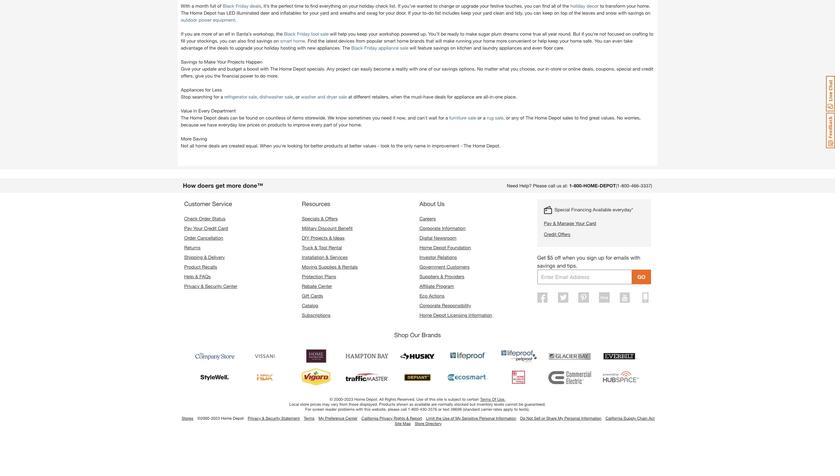 Task type: vqa. For each thing, say whether or not it's contained in the screenshot.


Task type: describe. For each thing, give the bounding box(es) containing it.
everbilt image
[[599, 347, 642, 366]]

to left improve
[[288, 122, 292, 128]]

government customers link
[[420, 264, 470, 270]]

savings to make your projects happen give your update and budget a boost with the home depot specials. any project can easily become a reality with one of our savings options. no matter what you choose, our in-store or online deals, coupons, special and credit offers, give you the financial power to do more.
[[181, 59, 654, 79]]

your down with a month full of black friday deals , it's the perfect time to find everything on your holiday check list. if you've wanted to change or upgrade your festive touches, you can find all of the holiday decor
[[386, 10, 395, 16]]

upgrade inside . find the latest devices from popular smart home brands that will make running your home more convenient or help keep your home safe. you can even take advantage of the deals to upgrade your holiday hosting with new appliances. the
[[235, 45, 253, 51]]

3 my from the left
[[558, 417, 563, 422]]

sale right dishwasher
[[285, 94, 293, 100]]

you down an in the top of the page
[[220, 38, 227, 44]]

and down the "decor"
[[597, 10, 605, 16]]

store inside © 2000-2023 home depot. all rights reserved. use of this site is subject to certain terms of use. local store prices may vary from those displayed. products shown as available are normally stocked but inventory levels cannot be guaranteed. for screen reader problems with this website, please call 1-800-430-3376 or text 38698 (standard carrier rates apply to texts).
[[300, 402, 309, 407]]

go button
[[632, 270, 651, 285]]

to up running
[[460, 31, 464, 37]]

about
[[420, 200, 436, 208]]

latest
[[326, 38, 337, 44]]

home depot licensing information link
[[420, 313, 492, 318]]

smart home
[[280, 38, 305, 44]]

trafficmaster image
[[346, 369, 388, 387]]

feedback link image
[[826, 113, 835, 149]]

Enter Email Address text field
[[537, 270, 632, 285]]

do
[[520, 417, 525, 422]]

on up crafting
[[645, 10, 651, 16]]

responsibility
[[442, 303, 471, 309]]

keep left "top"
[[543, 10, 553, 16]]

to left make on the left top of the page
[[199, 59, 203, 65]]

a left furniture at the right
[[446, 115, 448, 121]]

security for center
[[205, 284, 222, 289]]

one inside appliances for less stop searching for a refrigerator sale , dishwasher sale , or washer and dryer sale at different retailers, when the must-have deals for appliance are all-in-one place.
[[495, 94, 503, 100]]

commercial electric image
[[548, 369, 591, 387]]

home. inside , or any of the home depot sales to find great values. no worries, because we have everyday low prices on products to improve every part of your home.
[[349, 122, 362, 128]]

use.
[[497, 397, 506, 402]]

2 our from the left
[[538, 66, 544, 72]]

can up everyday
[[230, 115, 238, 121]]

returns
[[184, 245, 201, 251]]

and left "swag"
[[357, 10, 365, 16]]

advantage
[[181, 45, 203, 51]]

be inside will help you keep your workshop powered up. you'll be ready to make sugar plum dreams come true all year round. but if you're not focused on crafting to fill your stockings, you can also find savings on
[[441, 31, 446, 37]]

normally
[[438, 402, 453, 407]]

, left it's on the top left
[[261, 3, 262, 9]]

certain
[[467, 397, 479, 402]]

offers,
[[181, 73, 194, 79]]

home depot on facebook image
[[538, 293, 548, 303]]

1 horizontal spatial will
[[410, 45, 416, 51]]

for up furniture at the right
[[447, 94, 453, 100]]

your left festive
[[480, 3, 489, 9]]

2 horizontal spatial 800-
[[622, 183, 631, 189]]

your inside , or any of the home depot sales to find great values. no worries, because we have everyday low prices on products to improve every part of your home.
[[339, 122, 348, 128]]

1 vertical spatial use
[[443, 417, 450, 422]]

and inside the get $5 off when you sign up for emails with savings and tips.
[[557, 263, 566, 269]]

moving supplies & rentals
[[302, 264, 358, 270]]

& for help & faqs
[[195, 274, 198, 280]]

on down workshop,
[[274, 38, 279, 44]]

deals down department
[[218, 115, 229, 121]]

0 vertical spatial this
[[429, 397, 436, 402]]

or right sell
[[542, 417, 545, 422]]

popular
[[367, 38, 383, 44]]

1- inside © 2000-2023 home depot. all rights reserved. use of this site is subject to certain terms of use. local store prices may vary from those displayed. products shown as available are normally stocked but inventory levels cannot be guaranteed. for screen reader problems with this website, please call 1-800-430-3376 or text 38698 (standard carrier rates apply to texts).
[[408, 407, 412, 413]]

2 better from the left
[[349, 143, 362, 149]]

of inside . find the latest devices from popular smart home brands that will make running your home more convenient or help keep your home safe. you can even take advantage of the deals to upgrade your holiday hosting with new appliances. the
[[204, 45, 208, 51]]

illuminated
[[237, 10, 259, 16]]

corporate for corporate information
[[420, 226, 441, 231]]

1 horizontal spatial card
[[586, 221, 596, 226]]

your left to-
[[412, 10, 421, 16]]

more saving not all home deals are created equal. when you're looking for better products at better values - look to the only name in improvement - the home depot.
[[181, 136, 502, 149]]

the right the limit
[[436, 417, 442, 422]]

make for running
[[443, 38, 455, 44]]

to right crafting
[[649, 31, 653, 37]]

problems
[[338, 407, 355, 413]]

can inside savings to make your projects happen give your update and budget a boost with the home depot specials. any project can easily become a reality with one of our savings options. no matter what you choose, our in-store or online deals, coupons, special and credit offers, give you the financial power to do more.
[[352, 66, 359, 72]]

do not sell or share my personal information link
[[520, 417, 602, 422]]

1 horizontal spatial holiday
[[359, 3, 374, 9]]

with right "reality"
[[409, 66, 418, 72]]

home down eco
[[420, 313, 432, 318]]

military discount benefit link
[[302, 226, 353, 231]]

safe.
[[583, 38, 593, 44]]

a left rug
[[483, 115, 486, 121]]

credit offers link
[[544, 231, 633, 238]]

0 vertical spatial offers
[[325, 216, 338, 222]]

2 horizontal spatial privacy
[[380, 417, 393, 422]]

defiant image
[[396, 369, 439, 387]]

your up the popular
[[369, 31, 378, 37]]

1 horizontal spatial black
[[284, 31, 296, 37]]

1 vertical spatial in
[[193, 108, 197, 114]]

only
[[404, 143, 413, 149]]

can right the 'touches,'
[[533, 3, 541, 9]]

the right find
[[318, 38, 325, 44]]

find inside will help you keep your workshop powered up. you'll be ready to make sugar plum dreams come true all year round. but if you're not focused on crafting to fill your stockings, you can also find savings on
[[247, 38, 255, 44]]

& left report
[[406, 417, 409, 422]]

levels
[[494, 402, 504, 407]]

& for privacy & security center
[[201, 284, 204, 289]]

home down black friday tool sale link
[[293, 38, 305, 44]]

2 - from the left
[[461, 143, 462, 149]]

the up smart home
[[276, 31, 283, 37]]

power inside the to transform your home. the home depot has led illuminated deer and inflatables for your yard and wreaths and swag for your door. if your to-do list includes keep your yard clean and tidy, you can keep on top of the leaves and snow with savings on outdoor power equipment .
[[199, 17, 212, 23]]

your up advantage
[[187, 38, 196, 44]]

your for card
[[576, 221, 585, 226]]

with inside . find the latest devices from popular smart home brands that will make running your home more convenient or help keep your home safe. you can even take advantage of the deals to upgrade your holiday hosting with new appliances. the
[[297, 45, 306, 51]]

of right any
[[520, 115, 524, 121]]

subscriptions link
[[302, 313, 331, 318]]

sign
[[587, 255, 597, 261]]

with a month full of black friday deals , it's the perfect time to find everything on your holiday check list. if you've wanted to change or upgrade your festive touches, you can find all of the holiday decor
[[181, 3, 599, 9]]

the down 'value' at top
[[181, 115, 189, 121]]

one inside savings to make your projects happen give your update and budget a boost with the home depot specials. any project can easily become a reality with one of our savings options. no matter what you choose, our in-store or online deals, coupons, special and credit offers, give you the financial power to do more.
[[419, 66, 427, 72]]

careers link
[[420, 216, 436, 222]]

. inside . find the latest devices from popular smart home brands that will make running your home more convenient or help keep your home safe. you can even take advantage of the deals to upgrade your holiday hosting with new appliances. the
[[305, 38, 306, 44]]

rentals
[[342, 264, 358, 270]]

ideas
[[333, 235, 345, 241]]

can inside will help you keep your workshop powered up. you'll be ready to make sugar plum dreams come true all year round. but if you're not focused on crafting to fill your stockings, you can also find savings on
[[229, 38, 236, 44]]

choose,
[[520, 66, 536, 72]]

hubspace smart home image
[[599, 369, 642, 387]]

when inside the get $5 off when you sign up for emails with savings and tips.
[[562, 255, 575, 261]]

military
[[302, 226, 317, 231]]

deer
[[260, 10, 270, 16]]

of left an in the top of the page
[[213, 31, 217, 37]]

your down "if you are more of an elf in santa's workshop, the black friday tool sale" on the top left of the page
[[254, 45, 263, 51]]

different
[[354, 94, 371, 100]]

2 horizontal spatial black
[[351, 45, 363, 51]]

will inside will help you keep your workshop powered up. you'll be ready to make sugar plum dreams come true all year round. but if you're not focused on crafting to fill your stockings, you can also find savings on
[[330, 31, 337, 37]]

terms of use. link
[[480, 397, 506, 402]]

1 better from the left
[[311, 143, 323, 149]]

home depot mobile apps image
[[642, 293, 649, 303]]

all inside more saving not all home deals are created equal. when you're looking for better products at better values - look to the only name in improvement - the home depot.
[[190, 143, 194, 149]]

from inside . find the latest devices from popular smart home brands that will make running your home more convenient or help keep your home safe. you can even take advantage of the deals to upgrade your holiday hosting with new appliances. the
[[356, 38, 365, 44]]

less
[[212, 87, 222, 93]]

act
[[649, 417, 655, 422]]

saving
[[193, 136, 207, 142]]

sale right refrigerator
[[249, 94, 257, 100]]

powered
[[401, 31, 419, 37]]

vissani image
[[244, 347, 287, 366]]

dishwasher sale link
[[260, 94, 293, 100]]

appliances for less stop searching for a refrigerator sale , dishwasher sale , or washer and dryer sale at different retailers, when the must-have deals for appliance are all-in-one place.
[[181, 87, 518, 100]]

2 horizontal spatial all
[[551, 3, 556, 9]]

savings inside will help you keep your workshop powered up. you'll be ready to make sugar plum dreams come true all year round. but if you're not focused on crafting to fill your stockings, you can also find savings on
[[257, 38, 272, 44]]

keep right includes
[[461, 10, 471, 16]]

help inside will help you keep your workshop powered up. you'll be ready to make sugar plum dreams come true all year round. but if you're not focused on crafting to fill your stockings, you can also find savings on
[[338, 31, 347, 37]]

of left items
[[287, 115, 291, 121]]

, or any of the home depot sales to find great values. no worries, because we have everyday low prices on products to improve every part of your home.
[[181, 115, 641, 128]]

report
[[410, 417, 422, 422]]

california for california supply chain act
[[606, 417, 623, 422]]

the company store image
[[194, 347, 236, 366]]

lifeproof flooring image
[[447, 347, 490, 366]]

diy projects & ideas link
[[302, 235, 345, 241]]

find up year
[[542, 3, 550, 9]]

home inside the to transform your home. the home depot has led illuminated deer and inflatables for your yard and wreaths and swag for your door. if your to-do list includes keep your yard clean and tidy, you can keep on top of the leaves and snow with savings on outdoor power equipment .
[[190, 10, 203, 16]]

0 vertical spatial call
[[548, 183, 555, 189]]

to right 'sales'
[[575, 115, 579, 121]]

pay your credit card link
[[184, 226, 228, 231]]

0 vertical spatial friday
[[236, 3, 249, 9]]

diy projects & ideas
[[302, 235, 345, 241]]

1 - from the left
[[378, 143, 379, 149]]

service
[[212, 200, 232, 208]]

with up the "more."
[[260, 66, 269, 72]]

sale right tool
[[320, 31, 329, 37]]

to transform your home. the home depot has led illuminated deer and inflatables for your yard and wreaths and swag for your door. if your to-do list includes keep your yard clean and tidy, you can keep on top of the leaves and snow with savings on outdoor power equipment .
[[181, 3, 651, 23]]

the right it's on the top left
[[271, 3, 277, 9]]

reality
[[396, 66, 408, 72]]

plum
[[491, 31, 502, 37]]

of up "top"
[[557, 3, 561, 9]]

1 horizontal spatial center
[[318, 284, 332, 289]]

0 horizontal spatial center
[[223, 284, 237, 289]]

1 smart from the left
[[280, 38, 292, 44]]

shipping
[[184, 255, 203, 260]]

on inside , or any of the home depot sales to find great values. no worries, because we have everyday low prices on products to improve every part of your home.
[[261, 122, 266, 128]]

rebate center link
[[302, 284, 332, 289]]

need
[[507, 183, 518, 189]]

department
[[211, 108, 236, 114]]

discount
[[318, 226, 337, 231]]

home inside © 2000-2023 home depot. all rights reserved. use of this site is subject to certain terms of use. local store prices may vary from those displayed. products shown as available are normally stocked but inventory levels cannot be guaranteed. for screen reader problems with this website, please call 1-800-430-3376 or text 38698 (standard carrier rates apply to texts).
[[354, 397, 365, 402]]

for down time
[[303, 10, 308, 16]]

1 vertical spatial 2023
[[211, 417, 220, 422]]

take
[[624, 38, 633, 44]]

1 vertical spatial not
[[527, 417, 533, 422]]

a left "reality"
[[392, 66, 394, 72]]

sale right dryer at the top
[[339, 94, 347, 100]]

sale right furniture at the right
[[468, 115, 476, 121]]

& for pay & manage your card
[[553, 221, 556, 226]]

improvement
[[432, 143, 459, 149]]

wanted
[[417, 3, 432, 9]]

your left clean
[[473, 10, 482, 16]]

for inside the get $5 off when you sign up for emails with savings and tips.
[[606, 255, 612, 261]]

depot. inside © 2000-2023 home depot. all rights reserved. use of this site is subject to certain terms of use. local store prices may vary from those displayed. products shown as available are normally stocked but inventory levels cannot be guaranteed. for screen reader problems with this website, please call 1-800-430-3376 or text 38698 (standard carrier rates apply to texts).
[[366, 397, 378, 402]]

refrigerator
[[224, 94, 247, 100]]

eco actions
[[420, 293, 445, 299]]

& left ideas
[[329, 235, 332, 241]]

0 vertical spatial credit
[[204, 226, 217, 231]]

0 horizontal spatial card
[[218, 226, 228, 231]]

on right found
[[259, 115, 264, 121]]

pay for pay & manage your card
[[544, 221, 552, 226]]

help inside . find the latest devices from popular smart home brands that will make running your home more convenient or help keep your home safe. you can even take advantage of the deals to upgrade your holiday hosting with new appliances. the
[[538, 38, 547, 44]]

suppliers & providers
[[420, 274, 464, 280]]

0 vertical spatial 1-
[[569, 183, 574, 189]]

for right wait
[[439, 115, 444, 121]]

1 horizontal spatial offers
[[558, 232, 571, 237]]

with inside the get $5 off when you sign up for emails with savings and tips.
[[631, 255, 640, 261]]

of inside savings to make your projects happen give your update and budget a boost with the home depot specials. any project can easily become a reality with one of our savings options. no matter what you choose, our in-store or online deals, coupons, special and credit offers, give you the financial power to do more.
[[428, 66, 432, 72]]

0 vertical spatial upgrade
[[461, 3, 479, 9]]

800- inside © 2000-2023 home depot. all rights reserved. use of this site is subject to certain terms of use. local store prices may vary from those displayed. products shown as available are normally stocked but inventory levels cannot be guaranteed. for screen reader problems with this website, please call 1-800-430-3376 or text 38698 (standard carrier rates apply to texts).
[[412, 407, 420, 413]]

1 vertical spatial rights
[[394, 417, 405, 422]]

home accents holiday image
[[498, 369, 540, 387]]

california supply chain act link
[[606, 417, 655, 422]]

california supply chain act
[[606, 417, 655, 422]]

dryer
[[327, 94, 337, 100]]

2 vertical spatial friday
[[364, 45, 377, 51]]

power inside savings to make your projects happen give your update and budget a boost with the home depot specials. any project can easily become a reality with one of our savings options. no matter what you choose, our in-store or online deals, coupons, special and credit offers, give you the financial power to do more.
[[240, 73, 253, 79]]

savings inside the to transform your home. the home depot has led illuminated deer and inflatables for your yard and wreaths and swag for your door. if your to-do list includes keep your yard clean and tidy, you can keep on top of the leaves and snow with savings on outdoor power equipment .
[[628, 10, 644, 16]]

or inside , or any of the home depot sales to find great values. no worries, because we have everyday low prices on products to improve every part of your home.
[[506, 115, 510, 121]]

sometimes
[[348, 115, 371, 121]]

deals inside . find the latest devices from popular smart home brands that will make running your home more convenient or help keep your home safe. you can even take advantage of the deals to upgrade your holiday hosting with new appliances. the
[[217, 45, 228, 51]]

© 2000-2023 home depot. all rights reserved. use of this site is subject to certain terms of use. local store prices may vary from those displayed. products shown as available are normally stocked but inventory levels cannot be guaranteed. for screen reader problems with this website, please call 1-800-430-3376 or text 38698 (standard carrier rates apply to texts).
[[289, 397, 546, 413]]

, left dishwasher
[[257, 94, 258, 100]]

we
[[328, 115, 334, 121]]

home down but
[[570, 38, 582, 44]]

faqs
[[199, 274, 211, 280]]

of inside the to transform your home. the home depot has led illuminated deer and inflatables for your yard and wreaths and swag for your door. if your to-do list includes keep your yard clean and tidy, you can keep on top of the leaves and snow with savings on outdoor power equipment .
[[569, 10, 573, 16]]

dishwasher
[[260, 94, 283, 100]]

of down the 38698
[[451, 417, 454, 422]]

2000-
[[334, 397, 344, 402]]

cannot
[[505, 402, 518, 407]]

truck
[[302, 245, 313, 251]]

(1-
[[616, 183, 622, 189]]

, left washer
[[293, 94, 294, 100]]

personal for sensitive
[[479, 417, 495, 422]]

, inside , or any of the home depot sales to find great values. no worries, because we have everyday low prices on products to improve every part of your home.
[[503, 115, 505, 121]]

kitchen
[[457, 45, 472, 51]]

on left kitchen
[[451, 45, 456, 51]]

of right full
[[217, 3, 221, 9]]

financing
[[571, 207, 592, 213]]

deals up 'illuminated'
[[250, 3, 261, 9]]

hampton bay image
[[346, 347, 388, 366]]

holiday decor link
[[570, 3, 599, 9]]

to right 'apply'
[[514, 407, 518, 413]]

your up tool
[[310, 10, 319, 16]]

sale down powered
[[400, 45, 408, 51]]

savings inside savings to make your projects happen give your update and budget a boost with the home depot specials. any project can easily become a reality with one of our savings options. no matter what you choose, our in-store or online deals, coupons, special and credit offers, give you the financial power to do more.
[[442, 66, 458, 72]]

0 horizontal spatial order
[[184, 235, 196, 241]]

california privacy rights & report link
[[362, 417, 422, 422]]

0 horizontal spatial your
[[193, 226, 203, 231]]

0 vertical spatial if
[[398, 3, 401, 9]]

for left less
[[205, 87, 211, 93]]

a left boost
[[243, 66, 246, 72]]

2 horizontal spatial holiday
[[570, 3, 585, 9]]

outdoor power equipment link
[[181, 17, 235, 23]]

home right ©2000- on the bottom
[[221, 417, 232, 422]]

at inside more saving not all home deals are created equal. when you're looking for better products at better values - look to the only name in improvement - the home depot.
[[344, 143, 348, 149]]

terms inside © 2000-2023 home depot. all rights reserved. use of this site is subject to certain terms of use. local store prices may vary from those displayed. products shown as available are normally stocked but inventory levels cannot be guaranteed. for screen reader problems with this website, please call 1-800-430-3376 or text 38698 (standard carrier rates apply to texts).
[[480, 397, 491, 402]]

list
[[435, 10, 441, 16]]

or inside . find the latest devices from popular smart home brands that will make running your home more convenient or help keep your home safe. you can even take advantage of the deals to upgrade your holiday hosting with new appliances. the
[[532, 38, 537, 44]]

or left rug
[[478, 115, 482, 121]]

1 vertical spatial terms
[[304, 417, 315, 422]]

the inside savings to make your projects happen give your update and budget a boost with the home depot specials. any project can easily become a reality with one of our savings options. no matter what you choose, our in-store or online deals, coupons, special and credit offers, give you the financial power to do more.
[[214, 73, 221, 79]]

privacy & security statement
[[248, 417, 300, 422]]

any
[[327, 66, 335, 72]]

0 horizontal spatial be
[[239, 115, 244, 121]]

savings inside the get $5 off when you sign up for emails with savings and tips.
[[537, 263, 555, 269]]

find inside , or any of the home depot sales to find great values. no worries, because we have everyday low prices on products to improve every part of your home.
[[580, 115, 588, 121]]

& down the services
[[338, 264, 341, 270]]

or inside savings to make your projects happen give your update and budget a boost with the home depot specials. any project can easily become a reality with one of our savings options. no matter what you choose, our in-store or online deals, coupons, special and credit offers, give you the financial power to do more.
[[563, 66, 567, 72]]

or up includes
[[456, 3, 460, 9]]

pay & manage your card link
[[544, 220, 633, 227]]

with
[[181, 3, 190, 9]]

©2000-
[[197, 417, 211, 422]]

your down "sugar" on the right top
[[473, 38, 482, 44]]

0 horizontal spatial if
[[181, 31, 183, 37]]

to inside more saving not all home deals are created equal. when you're looking for better products at better values - look to the only name in improvement - the home depot.
[[391, 143, 395, 149]]

deals inside more saving not all home deals are created equal. when you're looking for better products at better values - look to the only name in improvement - the home depot.
[[209, 143, 220, 149]]

and right now,
[[408, 115, 416, 121]]

inventory
[[477, 402, 493, 407]]

even inside . find the latest devices from popular smart home brands that will make running your home more convenient or help keep your home safe. you can even take advantage of the deals to upgrade your holiday hosting with new appliances. the
[[613, 38, 622, 44]]

home up because
[[190, 115, 203, 121]]

lifeproof with petproof technology carpet image
[[498, 347, 540, 366]]

and down the 'touches,'
[[506, 10, 514, 16]]

a inside appliances for less stop searching for a refrigerator sale , dishwasher sale , or washer and dryer sale at different retailers, when the must-have deals for appliance are all-in-one place.
[[221, 94, 223, 100]]

to up "list"
[[434, 3, 438, 9]]

to right time
[[305, 3, 309, 9]]

the inside , or any of the home depot sales to find great values. no worries, because we have everyday low prices on products to improve every part of your home.
[[526, 115, 533, 121]]

searching
[[192, 94, 212, 100]]

the down stockings,
[[209, 45, 216, 51]]

1 horizontal spatial in
[[231, 31, 235, 37]]

products
[[379, 402, 395, 407]]

you down update
[[205, 73, 213, 79]]

1 our from the left
[[434, 66, 441, 72]]

countless
[[266, 115, 286, 121]]

find
[[308, 38, 317, 44]]

you right the what
[[511, 66, 518, 72]]

stylewell image
[[194, 369, 236, 387]]

california for california privacy rights & report
[[362, 417, 379, 422]]

you right the 'touches,'
[[524, 3, 532, 9]]

you
[[595, 38, 602, 44]]

affiliate program link
[[420, 284, 454, 289]]

for down check
[[379, 10, 384, 16]]

sale right rug
[[495, 115, 503, 121]]

products inside , or any of the home depot sales to find great values. no worries, because we have everyday low prices on products to improve every part of your home.
[[268, 122, 286, 128]]

home inside more saving not all home deals are created equal. when you're looking for better products at better values - look to the only name in improvement - the home depot.
[[473, 143, 485, 149]]

privacy for privacy & security statement
[[248, 417, 261, 422]]

can inside the to transform your home. the home depot has led illuminated deer and inflatables for your yard and wreaths and swag for your door. if your to-do list includes keep your yard clean and tidy, you can keep on top of the leaves and snow with savings on outdoor power equipment .
[[534, 10, 541, 16]]

the inside the to transform your home. the home depot has led illuminated deer and inflatables for your yard and wreaths and swag for your door. if your to-do list includes keep your yard clean and tidy, you can keep on top of the leaves and snow with savings on outdoor power equipment .
[[574, 10, 581, 16]]

0 vertical spatial appliance
[[379, 45, 399, 51]]

corporate for corporate responsibility
[[420, 303, 441, 309]]

home down powered
[[397, 38, 409, 44]]

prices inside © 2000-2023 home depot. all rights reserved. use of this site is subject to certain terms of use. local store prices may vary from those displayed. products shown as available are normally stocked but inventory levels cannot be guaranteed. for screen reader problems with this website, please call 1-800-430-3376 or text 38698 (standard carrier rates apply to texts).
[[310, 402, 321, 407]]

are inside © 2000-2023 home depot. all rights reserved. use of this site is subject to certain terms of use. local store prices may vary from those displayed. products shown as available are normally stocked but inventory levels cannot be guaranteed. for screen reader problems with this website, please call 1-800-430-3376 or text 38698 (standard carrier rates apply to texts).
[[431, 402, 437, 407]]

we
[[200, 122, 206, 128]]

and down everything
[[330, 10, 338, 16]]



Task type: locate. For each thing, give the bounding box(es) containing it.
items
[[292, 115, 304, 121]]

corporate down the eco actions
[[420, 303, 441, 309]]

0 horizontal spatial prices
[[247, 122, 260, 128]]

home down furniture sale link
[[473, 143, 485, 149]]

1 horizontal spatial have
[[424, 94, 434, 100]]

have inside appliances for less stop searching for a refrigerator sale , dishwasher sale , or washer and dryer sale at different retailers, when the must-have deals for appliance are all-in-one place.
[[424, 94, 434, 100]]

your inside savings to make your projects happen give your update and budget a boost with the home depot specials. any project can easily become a reality with one of our savings options. no matter what you choose, our in-store or online deals, coupons, special and credit offers, give you the financial power to do more.
[[217, 59, 226, 65]]

home depot on pinterest image
[[579, 293, 589, 303]]

1 vertical spatial power
[[240, 73, 253, 79]]

financial
[[222, 73, 239, 79]]

2 smart from the left
[[384, 38, 396, 44]]

deals up wait
[[435, 94, 446, 100]]

us
[[437, 200, 445, 208]]

not inside more saving not all home deals are created equal. when you're looking for better products at better values - look to the only name in improvement - the home depot.
[[181, 143, 188, 149]]

2 horizontal spatial more
[[496, 38, 507, 44]]

this left the website,
[[364, 407, 371, 413]]

1 vertical spatial will
[[435, 38, 442, 44]]

0 vertical spatial do
[[428, 10, 434, 16]]

1 horizontal spatial in-
[[546, 66, 551, 72]]

when inside appliances for less stop searching for a refrigerator sale , dishwasher sale , or washer and dryer sale at different retailers, when the must-have deals for appliance are all-in-one place.
[[391, 94, 402, 100]]

store right the local
[[300, 402, 309, 407]]

use inside © 2000-2023 home depot. all rights reserved. use of this site is subject to certain terms of use. local store prices may vary from those displayed. products shown as available are normally stocked but inventory levels cannot be guaranteed. for screen reader problems with this website, please call 1-800-430-3376 or text 38698 (standard carrier rates apply to texts).
[[417, 397, 424, 402]]

shown
[[396, 402, 408, 407]]

appliance
[[379, 45, 399, 51], [454, 94, 474, 100]]

0 horizontal spatial 1-
[[408, 407, 412, 413]]

make inside will help you keep your workshop powered up. you'll be ready to make sugar plum dreams come true all year round. but if you're not focused on crafting to fill your stockings, you can also find savings on
[[466, 31, 477, 37]]

savings down that at top
[[433, 45, 449, 51]]

tidy,
[[515, 10, 524, 16]]

smart inside . find the latest devices from popular smart home brands that will make running your home more convenient or help keep your home safe. you can even take advantage of the deals to upgrade your holiday hosting with new appliances. the
[[384, 38, 396, 44]]

1 horizontal spatial -
[[461, 143, 462, 149]]

home up laundry
[[483, 38, 495, 44]]

more for of
[[201, 31, 212, 37]]

our
[[410, 332, 420, 339]]

california
[[362, 417, 379, 422], [606, 417, 623, 422]]

of inside © 2000-2023 home depot. all rights reserved. use of this site is subject to certain terms of use. local store prices may vary from those displayed. products shown as available are normally stocked but inventory levels cannot be guaranteed. for screen reader problems with this website, please call 1-800-430-3376 or text 38698 (standard carrier rates apply to texts).
[[425, 397, 428, 402]]

0 horizontal spatial no
[[477, 66, 483, 72]]

0 horizontal spatial credit
[[204, 226, 217, 231]]

& for privacy & security statement
[[262, 417, 265, 422]]

protection plans link
[[302, 274, 336, 280]]

home depot blog image
[[599, 293, 610, 303]]

projects inside savings to make your projects happen give your update and budget a boost with the home depot specials. any project can easily become a reality with one of our savings options. no matter what you choose, our in-store or online deals, coupons, special and credit offers, give you the financial power to do more.
[[228, 59, 245, 65]]

0 horizontal spatial better
[[311, 143, 323, 149]]

1 horizontal spatial order
[[199, 216, 211, 222]]

deals inside appliances for less stop searching for a refrigerator sale , dishwasher sale , or washer and dryer sale at different retailers, when the must-have deals for appliance are all-in-one place.
[[435, 94, 446, 100]]

card up credit offers link
[[586, 221, 596, 226]]

2 vertical spatial will
[[410, 45, 416, 51]]

the up "top"
[[563, 3, 569, 9]]

0 vertical spatial 2023
[[344, 397, 353, 402]]

order up returns
[[184, 235, 196, 241]]

credit
[[204, 226, 217, 231], [544, 232, 557, 237]]

2023 up problems
[[344, 397, 353, 402]]

of down the feature
[[428, 66, 432, 72]]

1 vertical spatial this
[[364, 407, 371, 413]]

check
[[184, 216, 198, 222]]

the inside more saving not all home deals are created equal. when you're looking for better products at better values - look to the only name in improvement - the home depot.
[[396, 143, 403, 149]]

depot inside the to transform your home. the home depot has led illuminated deer and inflatables for your yard and wreaths and swag for your door. if your to-do list includes keep your yard clean and tidy, you can keep on top of the leaves and snow with savings on outdoor power equipment .
[[204, 10, 217, 16]]

on down 'countless'
[[261, 122, 266, 128]]

800-
[[574, 183, 584, 189], [622, 183, 631, 189], [412, 407, 420, 413]]

& for installation & services
[[326, 255, 329, 260]]

home inside savings to make your projects happen give your update and budget a boost with the home depot specials. any project can easily become a reality with one of our savings options. no matter what you choose, our in-store or online deals, coupons, special and credit offers, give you the financial power to do more.
[[279, 66, 292, 72]]

1 vertical spatial at
[[344, 143, 348, 149]]

0 horizontal spatial appliance
[[379, 45, 399, 51]]

1 horizontal spatial better
[[349, 143, 362, 149]]

appliance down workshop
[[379, 45, 399, 51]]

if
[[582, 31, 584, 37]]

can left easily
[[352, 66, 359, 72]]

2 vertical spatial if
[[181, 31, 183, 37]]

1 horizontal spatial prices
[[310, 402, 321, 407]]

800- up report
[[412, 407, 420, 413]]

store inside savings to make your projects happen give your update and budget a boost with the home depot specials. any project can easily become a reality with one of our savings options. no matter what you choose, our in-store or online deals, coupons, special and credit offers, give you the financial power to do more.
[[551, 66, 562, 72]]

be inside © 2000-2023 home depot. all rights reserved. use of this site is subject to certain terms of use. local store prices may vary from those displayed. products shown as available are normally stocked but inventory levels cannot be guaranteed. for screen reader problems with this website, please call 1-800-430-3376 or text 38698 (standard carrier rates apply to texts).
[[519, 402, 523, 407]]

home inside more saving not all home deals are created equal. when you're looking for better products at better values - look to the only name in improvement - the home depot.
[[196, 143, 207, 149]]

depot. inside more saving not all home deals are created equal. when you're looking for better products at better values - look to the only name in improvement - the home depot.
[[487, 143, 501, 149]]

home inside , or any of the home depot sales to find great values. no worries, because we have everyday low prices on products to improve every part of your home.
[[535, 115, 547, 121]]

husky image
[[396, 347, 439, 366]]

1 vertical spatial all
[[542, 31, 547, 37]]

and up financial
[[218, 66, 226, 72]]

affiliate
[[420, 284, 435, 289]]

0 horizontal spatial call
[[401, 407, 407, 413]]

you inside the to transform your home. the home depot has led illuminated deer and inflatables for your yard and wreaths and swag for your door. if your to-do list includes keep your yard clean and tidy, you can keep on top of the leaves and snow with savings on outdoor power equipment .
[[525, 10, 532, 16]]

of down stockings,
[[204, 45, 208, 51]]

eco
[[420, 293, 428, 299]]

may
[[322, 402, 330, 407]]

appliance inside appliances for less stop searching for a refrigerator sale , dishwasher sale , or washer and dryer sale at different retailers, when the must-have deals for appliance are all-in-one place.
[[454, 94, 474, 100]]

to inside the to transform your home. the home depot has led illuminated deer and inflatables for your yard and wreaths and swag for your door. if your to-do list includes keep your yard clean and tidy, you can keep on top of the leaves and snow with savings on outdoor power equipment .
[[600, 3, 604, 9]]

personal down carrier
[[479, 417, 495, 422]]

go
[[637, 274, 646, 280]]

1 horizontal spatial not
[[527, 417, 533, 422]]

products
[[268, 122, 286, 128], [324, 143, 343, 149]]

0 horizontal spatial all
[[190, 143, 194, 149]]

the inside . find the latest devices from popular smart home brands that will make running your home more convenient or help keep your home safe. you can even take advantage of the deals to upgrade your holiday hosting with new appliances. the
[[342, 45, 350, 51]]

delivery
[[208, 255, 225, 260]]

looking
[[287, 143, 303, 149]]

1 horizontal spatial my
[[455, 417, 461, 422]]

0 horizontal spatial 800-
[[412, 407, 420, 413]]

and left the credit
[[633, 66, 641, 72]]

0 vertical spatial products
[[268, 122, 286, 128]]

for inside more saving not all home deals are created equal. when you're looking for better products at better values - look to the only name in improvement - the home depot.
[[304, 143, 309, 149]]

is
[[444, 397, 447, 402]]

on
[[342, 3, 348, 9], [554, 10, 559, 16], [645, 10, 651, 16], [626, 31, 631, 37], [274, 38, 279, 44], [451, 45, 456, 51], [259, 115, 264, 121], [261, 122, 266, 128]]

are inside appliances for less stop searching for a refrigerator sale , dishwasher sale , or washer and dryer sale at different retailers, when the must-have deals for appliance are all-in-one place.
[[476, 94, 482, 100]]

home-
[[584, 183, 600, 189]]

2 horizontal spatial be
[[519, 402, 523, 407]]

0 vertical spatial when
[[391, 94, 402, 100]]

in inside more saving not all home deals are created equal. when you're looking for better products at better values - look to the only name in improvement - the home depot.
[[427, 143, 431, 149]]

1 yard from the left
[[320, 10, 329, 16]]

licensing
[[447, 313, 467, 318]]

personal for my
[[565, 417, 580, 422]]

1 vertical spatial call
[[401, 407, 407, 413]]

yard down everything
[[320, 10, 329, 16]]

call inside © 2000-2023 home depot. all rights reserved. use of this site is subject to certain terms of use. local store prices may vary from those displayed. products shown as available are normally stocked but inventory levels cannot be guaranteed. for screen reader problems with this website, please call 1-800-430-3376 or text 38698 (standard carrier rates apply to texts).
[[401, 407, 407, 413]]

& for shipping & delivery
[[204, 255, 207, 260]]

the down holiday decor link
[[574, 10, 581, 16]]

terms left "of"
[[480, 397, 491, 402]]

holiday up leaves
[[570, 3, 585, 9]]

door.
[[396, 10, 407, 16]]

your right transform
[[627, 3, 636, 9]]

0 vertical spatial in-
[[546, 66, 551, 72]]

2 personal from the left
[[565, 417, 580, 422]]

look
[[381, 143, 390, 149]]

or inside © 2000-2023 home depot. all rights reserved. use of this site is subject to certain terms of use. local store prices may vary from those displayed. products shown as available are normally stocked but inventory levels cannot be guaranteed. for screen reader problems with this website, please call 1-800-430-3376 or text 38698 (standard carrier rates apply to texts).
[[438, 407, 442, 413]]

preference
[[325, 417, 344, 422]]

your down the home depot deals can be found on countless of items storewide. we know sometimes you need it now, and can't wait for a furniture sale or a rug sale
[[339, 122, 348, 128]]

you left need
[[372, 115, 380, 121]]

equal.
[[246, 143, 259, 149]]

0 vertical spatial corporate
[[420, 226, 441, 231]]

home depot on twitter image
[[558, 293, 568, 303]]

more right "get"
[[226, 182, 241, 189]]

depot. down rug sale link
[[487, 143, 501, 149]]

your inside savings to make your projects happen give your update and budget a boost with the home depot specials. any project can easily become a reality with one of our savings options. no matter what you choose, our in-store or online deals, coupons, special and credit offers, give you the financial power to do more.
[[192, 66, 201, 72]]

2 horizontal spatial friday
[[364, 45, 377, 51]]

to-
[[422, 10, 428, 16]]

0 horizontal spatial in
[[193, 108, 197, 114]]

1 horizontal spatial be
[[441, 31, 446, 37]]

budget
[[227, 66, 242, 72]]

no inside , or any of the home depot sales to find great values. no worries, because we have everyday low prices on products to improve every part of your home.
[[617, 115, 623, 121]]

online
[[568, 66, 581, 72]]

security for statement
[[266, 417, 280, 422]]

the inside the to transform your home. the home depot has led illuminated deer and inflatables for your yard and wreaths and swag for your door. if your to-do list includes keep your yard clean and tidy, you can keep on top of the leaves and snow with savings on outdoor power equipment .
[[181, 10, 189, 16]]

466-
[[631, 183, 641, 189]]

keep
[[461, 10, 471, 16], [543, 10, 553, 16], [357, 31, 367, 37], [548, 38, 558, 44]]

& for specials & offers
[[321, 216, 324, 222]]

home down digital at the bottom of the page
[[420, 245, 432, 251]]

specials
[[302, 216, 320, 222]]

1 horizontal spatial upgrade
[[461, 3, 479, 9]]

in- inside appliances for less stop searching for a refrigerator sale , dishwasher sale , or washer and dryer sale at different retailers, when the must-have deals for appliance are all-in-one place.
[[490, 94, 495, 100]]

savings
[[628, 10, 644, 16], [257, 38, 272, 44], [433, 45, 449, 51], [442, 66, 458, 72], [537, 263, 555, 269]]

0 vertical spatial order
[[199, 216, 211, 222]]

fill
[[181, 38, 185, 44]]

do left "list"
[[428, 10, 434, 16]]

the down devices
[[342, 45, 350, 51]]

2 yard from the left
[[483, 10, 492, 16]]

1 horizontal spatial your
[[217, 59, 226, 65]]

shipping & delivery link
[[184, 255, 225, 260]]

or down true
[[532, 38, 537, 44]]

0 horizontal spatial california
[[362, 417, 379, 422]]

0 horizontal spatial this
[[364, 407, 371, 413]]

improve
[[293, 122, 310, 128]]

1 california from the left
[[362, 417, 379, 422]]

products inside more saving not all home deals are created equal. when you're looking for better products at better values - look to the only name in improvement - the home depot.
[[324, 143, 343, 149]]

1 horizontal spatial all
[[542, 31, 547, 37]]

if you are more of an elf in santa's workshop, the black friday tool sale
[[181, 31, 329, 37]]

2 horizontal spatial in
[[427, 143, 431, 149]]

brands
[[422, 332, 441, 339]]

1 horizontal spatial make
[[466, 31, 477, 37]]

with left new
[[297, 45, 306, 51]]

smart
[[280, 38, 292, 44], [384, 38, 396, 44]]

(standard
[[463, 407, 480, 413]]

appliance up furniture sale link
[[454, 94, 474, 100]]

0 vertical spatial be
[[441, 31, 446, 37]]

a
[[192, 3, 194, 9], [243, 66, 246, 72], [392, 66, 394, 72], [221, 94, 223, 100], [446, 115, 448, 121], [483, 115, 486, 121]]

and inside appliances for less stop searching for a refrigerator sale , dishwasher sale , or washer and dryer sale at different retailers, when the must-have deals for appliance are all-in-one place.
[[317, 94, 325, 100]]

1 horizontal spatial products
[[324, 143, 343, 149]]

& for truck & tool rental
[[315, 245, 317, 251]]

. left find
[[305, 38, 306, 44]]

to right look
[[391, 143, 395, 149]]

.
[[235, 17, 236, 23], [305, 38, 306, 44]]

and left dryer at the top
[[317, 94, 325, 100]]

the inside appliances for less stop searching for a refrigerator sale , dishwasher sale , or washer and dryer sale at different retailers, when the must-have deals for appliance are all-in-one place.
[[403, 94, 410, 100]]

1- right at:
[[569, 183, 574, 189]]

if inside the to transform your home. the home depot has led illuminated deer and inflatables for your yard and wreaths and swag for your door. if your to-do list includes keep your yard clean and tidy, you can keep on top of the leaves and snow with savings on outdoor power equipment .
[[408, 10, 411, 16]]

suppliers & providers link
[[420, 274, 464, 280]]

1 horizontal spatial help
[[538, 38, 547, 44]]

to inside . find the latest devices from popular smart home brands that will make running your home more convenient or help keep your home safe. you can even take advantage of the deals to upgrade your holiday hosting with new appliances. the
[[230, 45, 234, 51]]

privacy for privacy & security center
[[184, 284, 200, 289]]

and right kitchen
[[474, 45, 481, 51]]

my preference center link
[[319, 417, 358, 422]]

make
[[466, 31, 477, 37], [443, 38, 455, 44]]

will inside . find the latest devices from popular smart home brands that will make running your home more convenient or help keep your home safe. you can even take advantage of the deals to upgrade your holiday hosting with new appliances. the
[[435, 38, 442, 44]]

swag
[[367, 10, 378, 16]]

430-
[[420, 407, 428, 413]]

with inside © 2000-2023 home depot. all rights reserved. use of this site is subject to certain terms of use. local store prices may vary from those displayed. products shown as available are normally stocked but inventory levels cannot be guaranteed. for screen reader problems with this website, please call 1-800-430-3376 or text 38698 (standard carrier rates apply to texts).
[[356, 407, 363, 413]]

a right with
[[192, 3, 194, 9]]

give
[[195, 73, 204, 79]]

are left 'all-' on the top right of page
[[476, 94, 482, 100]]

0 vertical spatial use
[[417, 397, 424, 402]]

ecosmart image
[[447, 369, 490, 387]]

1 horizontal spatial privacy
[[248, 417, 261, 422]]

0 vertical spatial all
[[551, 3, 556, 9]]

2 vertical spatial more
[[226, 182, 241, 189]]

on left "top"
[[554, 10, 559, 16]]

security down faqs
[[205, 284, 222, 289]]

local
[[289, 402, 299, 407]]

project
[[336, 66, 350, 72]]

0 horizontal spatial products
[[268, 122, 286, 128]]

1 horizontal spatial personal
[[565, 417, 580, 422]]

2023 right stores
[[211, 417, 220, 422]]

keep inside . find the latest devices from popular smart home brands that will make running your home more convenient or help keep your home safe. you can even take advantage of the deals to upgrade your holiday hosting with new appliances. the
[[548, 38, 558, 44]]

digital newsroom
[[420, 235, 457, 241]]

that
[[426, 38, 434, 44]]

more for done™
[[226, 182, 241, 189]]

2 horizontal spatial center
[[346, 417, 358, 422]]

1 horizontal spatial 800-
[[574, 183, 584, 189]]

the inside savings to make your projects happen give your update and budget a boost with the home depot specials. any project can easily become a reality with one of our savings options. no matter what you choose, our in-store or online deals, coupons, special and credit offers, give you the financial power to do more.
[[270, 66, 278, 72]]

2023 inside © 2000-2023 home depot. all rights reserved. use of this site is subject to certain terms of use. local store prices may vary from those displayed. products shown as available are normally stocked but inventory levels cannot be guaranteed. for screen reader problems with this website, please call 1-800-430-3376 or text 38698 (standard carrier rates apply to texts).
[[344, 397, 353, 402]]

0 horizontal spatial smart
[[280, 38, 292, 44]]

your for projects
[[217, 59, 226, 65]]

home depot foundation link
[[420, 245, 471, 251]]

foundation
[[447, 245, 471, 251]]

all right true
[[542, 31, 547, 37]]

0 vertical spatial have
[[424, 94, 434, 100]]

your up wreaths
[[349, 3, 358, 9]]

1 horizontal spatial california
[[606, 417, 623, 422]]

friday
[[236, 3, 249, 9], [297, 31, 310, 37], [364, 45, 377, 51]]

1 vertical spatial even
[[532, 45, 542, 51]]

the inside more saving not all home deals are created equal. when you're looking for better products at better values - look to the only name in improvement - the home depot.
[[464, 143, 472, 149]]

home decorators collection image
[[295, 347, 338, 366]]

it
[[393, 115, 395, 121]]

special
[[617, 66, 631, 72]]

1 horizontal spatial more
[[226, 182, 241, 189]]

1 vertical spatial credit
[[544, 232, 557, 237]]

to down boost
[[255, 73, 259, 79]]

0 vertical spatial not
[[181, 143, 188, 149]]

0 horizontal spatial privacy
[[184, 284, 200, 289]]

at inside appliances for less stop searching for a refrigerator sale , dishwasher sale , or washer and dryer sale at different retailers, when the must-have deals for appliance are all-in-one place.
[[348, 94, 352, 100]]

stores link
[[182, 417, 193, 422]]

holiday inside . find the latest devices from popular smart home brands that will make running your home more convenient or help keep your home safe. you can even take advantage of the deals to upgrade your holiday hosting with new appliances. the
[[264, 45, 279, 51]]

& up recalls
[[204, 255, 207, 260]]

savings left options.
[[442, 66, 458, 72]]

home
[[293, 38, 305, 44], [397, 38, 409, 44], [483, 38, 495, 44], [570, 38, 582, 44], [196, 143, 207, 149]]

can't
[[417, 115, 427, 121]]

& inside pay & manage your card link
[[553, 221, 556, 226]]

product recalls
[[184, 264, 217, 270]]

you right tidy,
[[525, 10, 532, 16]]

depot inside , or any of the home depot sales to find great values. no worries, because we have everyday low prices on products to improve every part of your home.
[[549, 115, 561, 121]]

prices inside , or any of the home depot sales to find great values. no worries, because we have everyday low prices on products to improve every part of your home.
[[247, 122, 260, 128]]

digital newsroom link
[[420, 235, 457, 241]]

laundry
[[483, 45, 498, 51]]

all inside will help you keep your workshop powered up. you'll be ready to make sugar plum dreams come true all year round. but if you're not focused on crafting to fill your stockings, you can also find savings on
[[542, 31, 547, 37]]

you up devices
[[348, 31, 356, 37]]

protection plans
[[302, 274, 336, 280]]

vigoro image
[[295, 369, 338, 387]]

glacier bay image
[[548, 347, 591, 366]]

better
[[311, 143, 323, 149], [349, 143, 362, 149]]

the left must-
[[403, 94, 410, 100]]

and right deer
[[271, 10, 279, 16]]

elf
[[225, 31, 230, 37]]

do inside savings to make your projects happen give your update and budget a boost with the home depot specials. any project can easily become a reality with one of our savings options. no matter what you choose, our in-store or online deals, coupons, special and credit offers, give you the financial power to do more.
[[260, 73, 266, 79]]

you up fill
[[185, 31, 192, 37]]

you inside the get $5 off when you sign up for emails with savings and tips.
[[577, 255, 585, 261]]

the down update
[[214, 73, 221, 79]]

. inside the to transform your home. the home depot has led illuminated deer and inflatables for your yard and wreaths and swag for your door. if your to-do list includes keep your yard clean and tidy, you can keep on top of the leaves and snow with savings on outdoor power equipment .
[[235, 17, 236, 23]]

supply
[[624, 417, 636, 422]]

help up devices
[[338, 31, 347, 37]]

can inside . find the latest devices from popular smart home brands that will make running your home more convenient or help keep your home safe. you can even take advantage of the deals to upgrade your holiday hosting with new appliances. the
[[604, 38, 611, 44]]

your
[[217, 59, 226, 65], [576, 221, 585, 226], [193, 226, 203, 231]]

rights inside © 2000-2023 home depot. all rights reserved. use of this site is subject to certain terms of use. local store prices may vary from those displayed. products shown as available are normally stocked but inventory levels cannot be guaranteed. for screen reader problems with this website, please call 1-800-430-3376 or text 38698 (standard carrier rates apply to texts).
[[385, 397, 396, 402]]

and down off
[[557, 263, 566, 269]]

2 my from the left
[[455, 417, 461, 422]]

depot inside savings to make your projects happen give your update and budget a boost with the home depot specials. any project can easily become a reality with one of our savings options. no matter what you choose, our in-store or online deals, coupons, special and credit offers, give you the financial power to do more.
[[293, 66, 306, 72]]

and down convenient
[[523, 45, 531, 51]]

1 horizontal spatial yard
[[483, 10, 492, 16]]

0 horizontal spatial friday
[[236, 3, 249, 9]]

on up take
[[626, 31, 631, 37]]

for right looking
[[304, 143, 309, 149]]

black friday deals link
[[223, 3, 261, 9]]

government
[[420, 264, 445, 270]]

do inside the to transform your home. the home depot has led illuminated deer and inflatables for your yard and wreaths and swag for your door. if your to-do list includes keep your yard clean and tidy, you can keep on top of the leaves and snow with savings on outdoor power equipment .
[[428, 10, 434, 16]]

more inside . find the latest devices from popular smart home brands that will make running your home more convenient or help keep your home safe. you can even take advantage of the deals to upgrade your holiday hosting with new appliances. the
[[496, 38, 507, 44]]

smart down workshop
[[384, 38, 396, 44]]

home. inside the to transform your home. the home depot has led illuminated deer and inflatables for your yard and wreaths and swag for your door. if your to-do list includes keep your yard clean and tidy, you can keep on top of the leaves and snow with savings on outdoor power equipment .
[[637, 3, 650, 9]]

0 vertical spatial store
[[551, 66, 562, 72]]

0 vertical spatial prices
[[247, 122, 260, 128]]

1 vertical spatial do
[[260, 73, 266, 79]]

friday up 'illuminated'
[[236, 3, 249, 9]]

even down focused
[[613, 38, 622, 44]]

make for sugar
[[466, 31, 477, 37]]

1 horizontal spatial when
[[562, 255, 575, 261]]

pay inside pay & manage your card link
[[544, 221, 552, 226]]

in- inside savings to make your projects happen give your update and budget a boost with the home depot specials. any project can easily become a reality with one of our savings options. no matter what you choose, our in-store or online deals, coupons, special and credit offers, give you the financial power to do more.
[[546, 66, 551, 72]]

0 vertical spatial rights
[[385, 397, 396, 402]]

2 corporate from the top
[[420, 303, 441, 309]]

800- right at:
[[574, 183, 584, 189]]

home depot on youtube image
[[620, 293, 630, 303]]

1 horizontal spatial credit
[[544, 232, 557, 237]]

& for suppliers & providers
[[441, 274, 443, 280]]

must-
[[411, 94, 424, 100]]

information
[[442, 226, 466, 231], [469, 313, 492, 318], [496, 417, 516, 422], [581, 417, 602, 422]]

1 horizontal spatial friday
[[297, 31, 310, 37]]

of right part
[[333, 122, 337, 128]]

dreams
[[503, 31, 519, 37]]

happen
[[246, 59, 262, 65]]

at
[[348, 94, 352, 100], [344, 143, 348, 149]]

0 horizontal spatial help
[[338, 31, 347, 37]]

1 vertical spatial store
[[300, 402, 309, 407]]

from inside © 2000-2023 home depot. all rights reserved. use of this site is subject to certain terms of use. local store prices may vary from those displayed. products shown as available are normally stocked but inventory levels cannot be guaranteed. for screen reader problems with this website, please call 1-800-430-3376 or text 38698 (standard carrier rates apply to texts).
[[339, 402, 348, 407]]

0 horizontal spatial projects
[[228, 59, 245, 65]]

or inside appliances for less stop searching for a refrigerator sale , dishwasher sale , or washer and dryer sale at different retailers, when the must-have deals for appliance are all-in-one place.
[[296, 94, 300, 100]]

0 vertical spatial even
[[613, 38, 622, 44]]

2 california from the left
[[606, 417, 623, 422]]

1 corporate from the top
[[420, 226, 441, 231]]

clean
[[493, 10, 505, 16]]

find left great
[[580, 115, 588, 121]]

0 horizontal spatial personal
[[479, 417, 495, 422]]

make up running
[[466, 31, 477, 37]]

1 vertical spatial appliance
[[454, 94, 474, 100]]

& down faqs
[[201, 284, 204, 289]]

refrigerator sale link
[[224, 94, 257, 100]]

2 vertical spatial black
[[351, 45, 363, 51]]

do left the "more."
[[260, 73, 266, 79]]

home down saving
[[196, 143, 207, 149]]

1 horizontal spatial projects
[[311, 235, 328, 241]]

to down elf
[[230, 45, 234, 51]]

care.
[[554, 45, 565, 51]]

for down less
[[214, 94, 219, 100]]

live chat image
[[826, 76, 835, 112]]

corporate down "careers"
[[420, 226, 441, 231]]

0 horizontal spatial .
[[235, 17, 236, 23]]

0 vertical spatial more
[[201, 31, 212, 37]]

1 horizontal spatial use
[[443, 417, 450, 422]]

sell
[[534, 417, 541, 422]]

black friday tool sale link
[[284, 31, 329, 37]]

terms link
[[304, 417, 315, 422]]

diy
[[302, 235, 309, 241]]

specials & offers link
[[302, 216, 338, 222]]

will down 'you'll' on the top right of the page
[[435, 38, 442, 44]]

with inside the to transform your home. the home depot has led illuminated deer and inflatables for your yard and wreaths and swag for your door. if your to-do list includes keep your yard clean and tidy, you can keep on top of the leaves and snow with savings on outdoor power equipment .
[[618, 10, 627, 16]]

everyday
[[218, 122, 237, 128]]

1 my from the left
[[319, 417, 324, 422]]

1 vertical spatial projects
[[311, 235, 328, 241]]

are up stockings,
[[194, 31, 200, 37]]

protection
[[302, 274, 323, 280]]

1 horizontal spatial 1-
[[569, 183, 574, 189]]

0 horizontal spatial have
[[207, 122, 217, 128]]

black down devices
[[351, 45, 363, 51]]

be right 'you'll' on the top right of the page
[[441, 31, 446, 37]]

smart home link
[[280, 38, 305, 44]]

investor relations
[[420, 255, 457, 260]]

terms
[[480, 397, 491, 402], [304, 417, 315, 422]]

use right as
[[417, 397, 424, 402]]

are inside more saving not all home deals are created equal. when you're looking for better products at better values - look to the only name in improvement - the home depot.
[[221, 143, 228, 149]]

hdx image
[[244, 369, 287, 387]]

0 vertical spatial at
[[348, 94, 352, 100]]

gift cards link
[[302, 293, 323, 299]]

pay for pay your credit card
[[184, 226, 192, 231]]

power down boost
[[240, 73, 253, 79]]

1 personal from the left
[[479, 417, 495, 422]]

0 horizontal spatial black
[[223, 3, 234, 9]]



